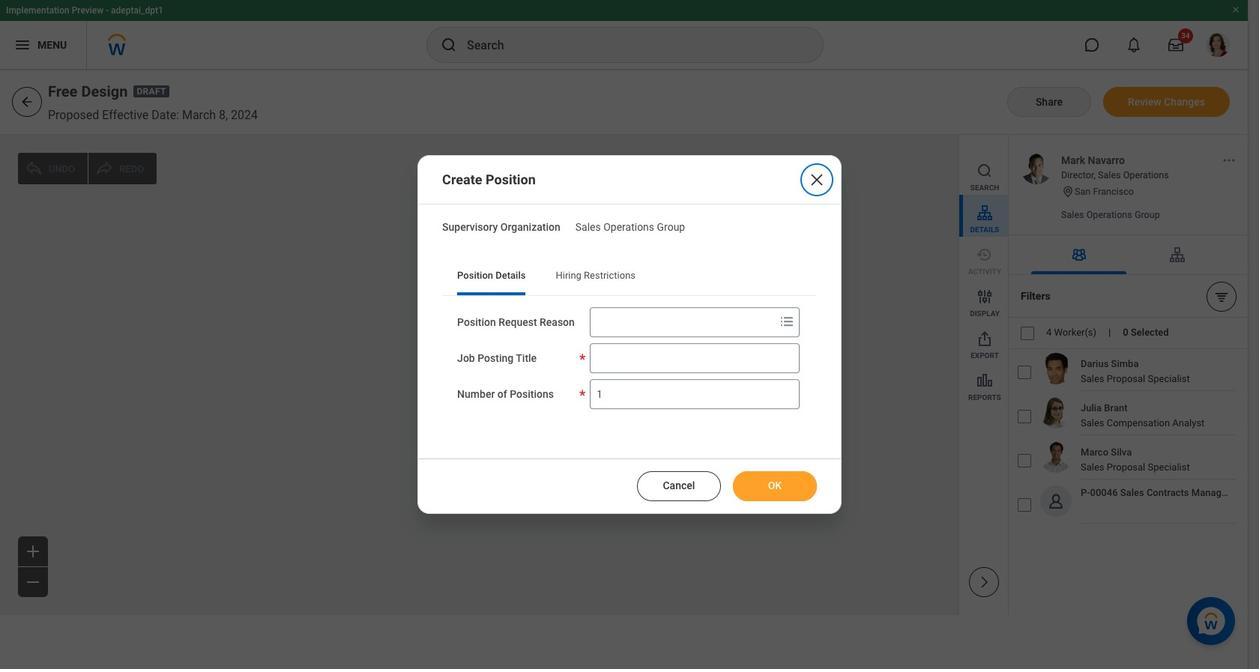 Task type: locate. For each thing, give the bounding box(es) containing it.
related actions image
[[1222, 153, 1237, 168]]

julia brant sales compensation analyst
[[1081, 403, 1205, 429]]

san francisco
[[1075, 186, 1134, 197]]

proposal down silva
[[1107, 462, 1146, 473]]

mark navarro director, sales operations
[[1062, 154, 1169, 181], [555, 215, 666, 240]]

display
[[970, 310, 1000, 318]]

0 horizontal spatial group
[[657, 220, 685, 232]]

0 horizontal spatial tab list
[[442, 259, 817, 295]]

review
[[1128, 96, 1162, 108]]

group
[[1135, 209, 1160, 220], [657, 220, 685, 232]]

director,
[[1062, 169, 1096, 181], [555, 228, 591, 240]]

mark
[[1062, 154, 1086, 166], [555, 215, 577, 227]]

0 vertical spatial specialist
[[1148, 373, 1190, 385]]

inbox large image
[[1169, 37, 1184, 52]]

mark navarro director, sales operations up the francisco
[[1062, 154, 1169, 181]]

mark up location image
[[1062, 154, 1086, 166]]

specialist inside marco silva sales proposal specialist
[[1148, 462, 1190, 473]]

tab list for position request reason
[[442, 259, 817, 295]]

reports
[[969, 394, 1002, 402]]

4 left worker(s)
[[1047, 327, 1052, 338]]

analyst
[[1173, 418, 1205, 429]]

0 vertical spatial mark
[[1062, 154, 1086, 166]]

brant
[[1105, 403, 1128, 414]]

1 vertical spatial proposal
[[1107, 462, 1146, 473]]

mark up org chart icon
[[555, 215, 577, 227]]

0 right the |
[[1123, 327, 1129, 338]]

0
[[572, 263, 576, 271], [1123, 327, 1129, 338]]

plus image
[[24, 543, 42, 561]]

chevron right image
[[977, 575, 992, 590]]

contact card matrix manager image
[[597, 260, 612, 275]]

0 horizontal spatial mark navarro director, sales operations
[[555, 215, 666, 240]]

director, up san
[[1062, 169, 1096, 181]]

position for organization
[[457, 316, 496, 328]]

2 specialist from the top
[[1148, 462, 1190, 473]]

sales inside marco silva sales proposal specialist
[[1081, 462, 1105, 473]]

details up position request reason
[[496, 269, 526, 280]]

1 vertical spatial director,
[[555, 228, 591, 240]]

export
[[971, 352, 999, 360]]

1 horizontal spatial details
[[971, 226, 1000, 234]]

supervisory organization
[[442, 220, 561, 232]]

implementation preview -   adeptai_dpt1 banner
[[0, 0, 1248, 69]]

job posting title
[[457, 351, 537, 363]]

1 horizontal spatial group
[[1135, 209, 1160, 220]]

review changes
[[1128, 96, 1206, 108]]

date:
[[152, 108, 179, 122]]

4 worker(s)
[[1047, 327, 1097, 338]]

marco silva sales proposal specialist
[[1081, 447, 1190, 473]]

specialist up contracts
[[1148, 462, 1190, 473]]

proposal down simba
[[1107, 373, 1146, 385]]

1 horizontal spatial tab list
[[1009, 235, 1249, 275]]

tab list
[[1009, 235, 1249, 275], [442, 259, 817, 295]]

1 vertical spatial details
[[496, 269, 526, 280]]

filters
[[1021, 290, 1051, 302]]

2 vertical spatial position
[[457, 316, 496, 328]]

0 for 0 selected
[[1123, 327, 1129, 338]]

organization
[[501, 220, 561, 232]]

director, up org chart icon
[[555, 228, 591, 240]]

-
[[106, 5, 109, 16]]

0 horizontal spatial director,
[[555, 228, 591, 240]]

Position Request Reason field
[[591, 308, 775, 335]]

1 vertical spatial position
[[457, 269, 493, 280]]

0 vertical spatial proposal
[[1107, 373, 1146, 385]]

1 proposal from the top
[[1107, 373, 1146, 385]]

4
[[614, 263, 618, 271], [1047, 327, 1052, 338]]

details down search
[[971, 226, 1000, 234]]

1 specialist from the top
[[1148, 373, 1190, 385]]

tab list for filters
[[1009, 235, 1249, 275]]

1 vertical spatial specialist
[[1148, 462, 1190, 473]]

1 horizontal spatial mark navarro director, sales operations
[[1062, 154, 1169, 181]]

0 horizontal spatial sales operations group
[[576, 220, 685, 232]]

position inside 'tab list'
[[457, 269, 493, 280]]

activity
[[969, 268, 1002, 276]]

mark navarro director, sales operations up contact card matrix manager image
[[555, 215, 666, 240]]

position down "supervisory"
[[457, 269, 493, 280]]

2 proposal from the top
[[1107, 462, 1146, 473]]

4 right contact card matrix manager image
[[614, 263, 618, 271]]

operations up the francisco
[[1124, 169, 1169, 181]]

operations
[[1124, 169, 1169, 181], [1087, 209, 1133, 220], [604, 220, 655, 232], [619, 228, 666, 240]]

1 vertical spatial navarro
[[580, 215, 614, 227]]

sales
[[1098, 169, 1121, 181], [1062, 209, 1085, 220], [576, 220, 601, 232], [593, 228, 617, 240], [1081, 373, 1105, 385], [1081, 418, 1105, 429], [1081, 462, 1105, 473], [1121, 487, 1145, 499]]

specialist inside darius simba sales proposal specialist
[[1148, 373, 1190, 385]]

share button
[[1008, 87, 1092, 117]]

sales inside darius simba sales proposal specialist
[[1081, 373, 1105, 385]]

redo button
[[89, 153, 157, 184]]

cancel
[[663, 480, 695, 492]]

1 horizontal spatial 0
[[1123, 327, 1129, 338]]

details
[[971, 226, 1000, 234], [496, 269, 526, 280]]

p-
[[1081, 487, 1091, 499]]

manager
[[1192, 487, 1231, 499]]

sales inside julia brant sales compensation analyst
[[1081, 418, 1105, 429]]

minus image
[[24, 574, 42, 592]]

create position dialog
[[418, 155, 842, 514]]

sales operations group
[[1062, 209, 1160, 220], [576, 220, 685, 232]]

operations up contact card matrix manager image
[[604, 220, 655, 232]]

restrictions
[[584, 269, 636, 280]]

job
[[457, 351, 475, 363]]

0 vertical spatial mark navarro director, sales operations
[[1062, 154, 1169, 181]]

0 horizontal spatial mark
[[555, 215, 577, 227]]

0 vertical spatial 4
[[614, 263, 618, 271]]

operations up restrictions
[[619, 228, 666, 240]]

contact card matrix manager image
[[1070, 246, 1088, 264]]

0 horizontal spatial 0
[[572, 263, 576, 271]]

proposed effective date: march 8, 2024
[[48, 108, 258, 122]]

details inside menu
[[971, 226, 1000, 234]]

4 for 4
[[614, 263, 618, 271]]

title
[[516, 351, 537, 363]]

0 horizontal spatial details
[[496, 269, 526, 280]]

1 horizontal spatial 4
[[1047, 327, 1052, 338]]

tab list containing position details
[[442, 259, 817, 295]]

position
[[486, 172, 536, 188], [457, 269, 493, 280], [457, 316, 496, 328]]

free
[[48, 82, 78, 100]]

sales inside create position dialog
[[576, 220, 601, 232]]

sales operations group inside create position dialog
[[576, 220, 685, 232]]

proposal inside darius simba sales proposal specialist
[[1107, 373, 1146, 385]]

tab list down the francisco
[[1009, 235, 1249, 275]]

sales operations group up contact card matrix manager image
[[576, 220, 685, 232]]

position details
[[457, 269, 526, 280]]

1 vertical spatial 4
[[1047, 327, 1052, 338]]

0 vertical spatial 0
[[572, 263, 576, 271]]

navarro
[[1088, 154, 1125, 166], [580, 215, 614, 227]]

posting
[[478, 351, 514, 363]]

0 horizontal spatial 4
[[614, 263, 618, 271]]

tab list down "sales operations group" element
[[442, 259, 817, 295]]

(unfille
[[1233, 487, 1260, 499]]

2024
[[231, 108, 258, 122]]

implementation preview -   adeptai_dpt1
[[6, 5, 163, 16]]

menu
[[960, 135, 1008, 405]]

details inside 'tab list'
[[496, 269, 526, 280]]

0 vertical spatial details
[[971, 226, 1000, 234]]

position up supervisory organization
[[486, 172, 536, 188]]

1 vertical spatial 0
[[1123, 327, 1129, 338]]

0 horizontal spatial navarro
[[580, 215, 614, 227]]

position up job
[[457, 316, 496, 328]]

1 horizontal spatial director,
[[1062, 169, 1096, 181]]

specialist up julia brant sales compensation analyst
[[1148, 373, 1190, 385]]

specialist
[[1148, 373, 1190, 385], [1148, 462, 1190, 473]]

undo
[[49, 163, 75, 174]]

share
[[1036, 96, 1063, 108]]

1 vertical spatial mark navarro director, sales operations
[[555, 215, 666, 240]]

0 vertical spatial director,
[[1062, 169, 1096, 181]]

navarro up san francisco
[[1088, 154, 1125, 166]]

notifications large image
[[1127, 37, 1142, 52]]

undo button
[[18, 153, 88, 184]]

proposal inside marco silva sales proposal specialist
[[1107, 462, 1146, 473]]

tab list inside create position dialog
[[442, 259, 817, 295]]

|
[[1109, 327, 1111, 338]]

silva
[[1111, 447, 1132, 458]]

profile logan mcneil element
[[1197, 28, 1239, 61]]

darius
[[1081, 358, 1109, 370]]

sales operations group down the francisco
[[1062, 209, 1160, 220]]

0 right org chart icon
[[572, 263, 576, 271]]

compensation
[[1107, 418, 1170, 429]]

navarro up contact card matrix manager image
[[580, 215, 614, 227]]

san
[[1075, 186, 1091, 197]]

specialist for darius simba sales proposal specialist
[[1148, 373, 1190, 385]]

proposal
[[1107, 373, 1146, 385], [1107, 462, 1146, 473]]

1 horizontal spatial navarro
[[1088, 154, 1125, 166]]



Task type: describe. For each thing, give the bounding box(es) containing it.
proposal for marco silva
[[1107, 462, 1146, 473]]

x image
[[808, 171, 826, 189]]

implementation
[[6, 5, 69, 16]]

marco
[[1081, 447, 1109, 458]]

supervisory
[[442, 220, 498, 232]]

free design
[[48, 82, 128, 100]]

contracts
[[1147, 487, 1189, 499]]

julia
[[1081, 403, 1102, 414]]

search
[[971, 184, 1000, 192]]

user image
[[1047, 492, 1066, 511]]

effective
[[102, 108, 149, 122]]

create position
[[442, 172, 536, 188]]

worker(s)
[[1055, 327, 1097, 338]]

prompts image
[[778, 312, 796, 330]]

location image
[[1062, 185, 1075, 199]]

Job Posting Title text field
[[590, 342, 800, 372]]

simba
[[1112, 358, 1139, 370]]

redo
[[119, 163, 144, 174]]

undo r image
[[95, 160, 113, 178]]

0 selected
[[1123, 327, 1169, 338]]

create
[[442, 172, 482, 188]]

march
[[182, 108, 216, 122]]

0 vertical spatial position
[[486, 172, 536, 188]]

Number of Positions text field
[[590, 378, 800, 408]]

position request reason
[[457, 316, 575, 328]]

org chart image
[[1168, 246, 1186, 264]]

draft
[[137, 87, 166, 97]]

of
[[498, 387, 507, 399]]

reason
[[540, 316, 575, 328]]

specialist for marco silva sales proposal specialist
[[1148, 462, 1190, 473]]

arrow left image
[[19, 94, 34, 109]]

darius simba sales proposal specialist
[[1081, 358, 1190, 385]]

close environment banner image
[[1232, 5, 1241, 14]]

cancel button
[[637, 471, 721, 501]]

ok
[[768, 480, 782, 492]]

preview
[[72, 5, 104, 16]]

0 vertical spatial navarro
[[1088, 154, 1125, 166]]

group inside create position dialog
[[657, 220, 685, 232]]

adeptai_dpt1
[[111, 5, 163, 16]]

hiring
[[556, 269, 582, 280]]

francisco
[[1093, 186, 1134, 197]]

changes
[[1164, 96, 1206, 108]]

request
[[499, 316, 537, 328]]

8,
[[219, 108, 228, 122]]

filter image
[[1215, 289, 1230, 304]]

org chart image
[[555, 260, 570, 275]]

review changes button
[[1104, 87, 1230, 117]]

operations down the francisco
[[1087, 209, 1133, 220]]

design
[[81, 82, 128, 100]]

operations inside create position dialog
[[604, 220, 655, 232]]

1 horizontal spatial mark
[[1062, 154, 1086, 166]]

ok button
[[733, 471, 817, 501]]

hiring restrictions
[[556, 269, 636, 280]]

menu containing search
[[960, 135, 1008, 405]]

0 for 0
[[572, 263, 576, 271]]

number of positions
[[457, 387, 554, 399]]

selected
[[1131, 327, 1169, 338]]

proposal for darius simba
[[1107, 373, 1146, 385]]

proposed
[[48, 108, 99, 122]]

00046
[[1091, 487, 1118, 499]]

positions
[[510, 387, 554, 399]]

1 vertical spatial mark
[[555, 215, 577, 227]]

sales operations group element
[[576, 217, 685, 232]]

search image
[[440, 36, 458, 54]]

position for position
[[457, 269, 493, 280]]

undo l image
[[25, 160, 43, 178]]

number
[[457, 387, 495, 399]]

p-00046 sales contracts manager (unfille
[[1081, 487, 1260, 499]]

1 horizontal spatial sales operations group
[[1062, 209, 1160, 220]]

4 for 4 worker(s)
[[1047, 327, 1052, 338]]



Task type: vqa. For each thing, say whether or not it's contained in the screenshot.
DARIUS
yes



